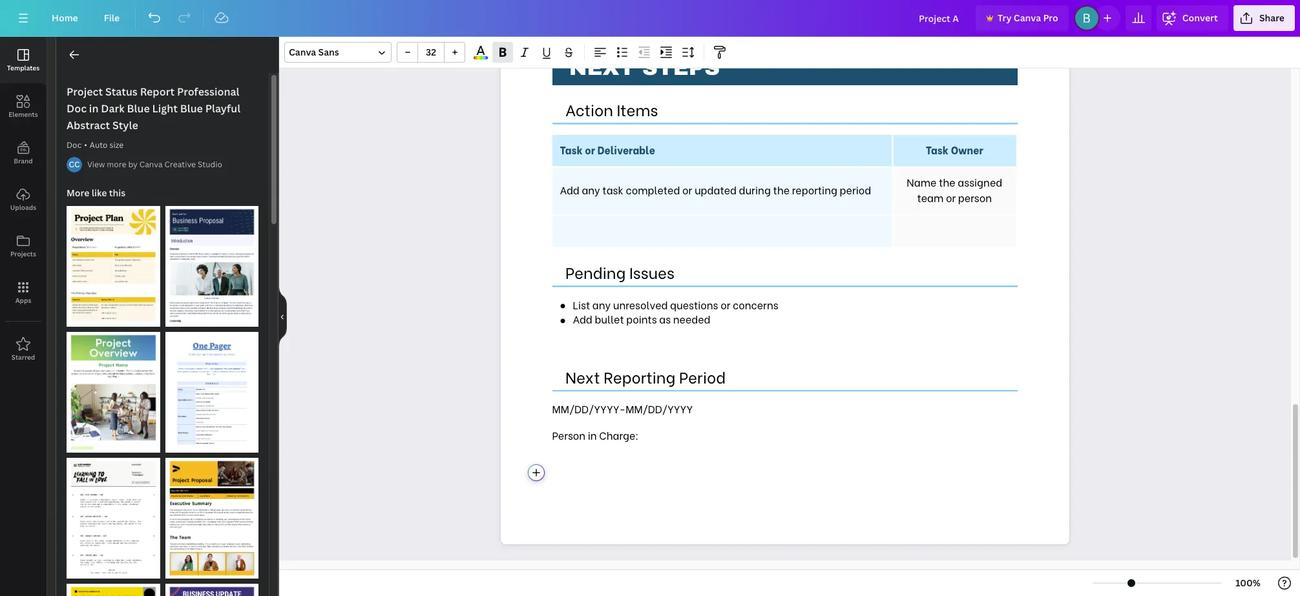 Task type: describe. For each thing, give the bounding box(es) containing it.
home link
[[41, 5, 88, 31]]

apps
[[15, 296, 31, 305]]

canva creative studio image
[[67, 157, 82, 173]]

studio
[[198, 159, 222, 170]]

press release professional doc in purple pink gradient style group
[[165, 577, 259, 597]]

– – number field
[[422, 46, 440, 58]]

press release professional doc in purple pink gradient style image
[[165, 584, 259, 597]]

add
[[573, 312, 593, 326]]

mm/dd/yyyy-mm/dd/yyyy
[[552, 402, 693, 416]]

uploads button
[[0, 176, 47, 223]]

2 doc from the top
[[67, 140, 82, 151]]

light
[[152, 101, 178, 116]]

100% button
[[1227, 573, 1269, 594]]

pro
[[1043, 12, 1059, 24]]

creative
[[165, 159, 196, 170]]

canva inside dropdown button
[[289, 46, 316, 58]]

auto size
[[90, 140, 124, 151]]

more
[[67, 187, 89, 199]]

share
[[1260, 12, 1285, 24]]

starred button
[[0, 326, 47, 373]]

bullet
[[595, 312, 624, 326]]

in inside 'project status report professional doc in dark blue light blue playful abstract style'
[[89, 101, 99, 116]]

elements
[[9, 110, 38, 119]]

more
[[107, 159, 126, 170]]

report
[[140, 85, 175, 99]]

abstract
[[67, 118, 110, 132]]

side panel tab list
[[0, 37, 47, 373]]

2 blue from the left
[[180, 101, 203, 116]]

canva sans button
[[284, 42, 392, 63]]

convert
[[1183, 12, 1218, 24]]

professional
[[177, 85, 239, 99]]

design brief professional doc in yellow black grey bold modern style image
[[67, 584, 160, 597]]

hide image
[[279, 286, 287, 348]]

Design title text field
[[909, 5, 971, 31]]

convert button
[[1157, 5, 1229, 31]]

try canva pro button
[[976, 5, 1069, 31]]

main menu bar
[[0, 0, 1300, 37]]

project status report professional doc in dark blue light blue playful abstract style
[[67, 85, 240, 132]]

100%
[[1236, 577, 1261, 589]]

view more by canva creative studio
[[87, 159, 222, 170]]

0 horizontal spatial canva
[[139, 159, 163, 170]]

doc inside 'project status report professional doc in dark blue light blue playful abstract style'
[[67, 101, 87, 116]]

unresolved
[[613, 297, 668, 312]]

style
[[112, 118, 138, 132]]

color range image
[[474, 56, 488, 59]]

as
[[659, 312, 671, 326]]

templates button
[[0, 37, 47, 83]]

try
[[998, 12, 1012, 24]]

tv & film script professional doc in black and white agnostic style group
[[67, 451, 160, 579]]

needed
[[673, 312, 711, 326]]



Task type: vqa. For each thing, say whether or not it's contained in the screenshot.
Light
yes



Task type: locate. For each thing, give the bounding box(es) containing it.
project
[[67, 85, 103, 99]]

0 vertical spatial in
[[89, 101, 99, 116]]

projects button
[[0, 223, 47, 270]]

tv & film script professional doc in black and white agnostic style image
[[67, 458, 160, 579]]

canva sans
[[289, 46, 339, 58]]

mm/dd/yyyy-
[[552, 402, 626, 416]]

person
[[552, 428, 586, 442]]

mm/dd/yyyy
[[626, 402, 693, 416]]

in up abstract
[[89, 101, 99, 116]]

uploads
[[10, 203, 36, 212]]

1 vertical spatial in
[[588, 428, 597, 442]]

like
[[92, 187, 107, 199]]

one pager doc in black and white blue light blue classic professional style image
[[165, 332, 259, 453]]

auto
[[90, 140, 108, 151]]

business proposal professional doc in dark blue green abstract professional style image
[[165, 206, 259, 327]]

any
[[593, 297, 611, 312]]

file
[[104, 12, 120, 24]]

canva right try on the right top of page
[[1014, 12, 1041, 24]]

none text field containing list any unresolved questions or concerns
[[501, 0, 1069, 545]]

starred
[[11, 353, 35, 362]]

1 horizontal spatial blue
[[180, 101, 203, 116]]

1 vertical spatial canva
[[289, 46, 316, 58]]

in
[[89, 101, 99, 116], [588, 428, 597, 442]]

status
[[105, 85, 138, 99]]

file button
[[94, 5, 130, 31]]

1 doc from the top
[[67, 101, 87, 116]]

project proposal professional doc in yellow black color blocks style group
[[165, 451, 259, 579]]

1 vertical spatial doc
[[67, 140, 82, 151]]

one pager doc in black and white blue light blue classic professional style group
[[165, 324, 259, 453]]

home
[[52, 12, 78, 24]]

in right person
[[588, 428, 597, 442]]

1 horizontal spatial in
[[588, 428, 597, 442]]

view more by canva creative studio button
[[87, 158, 222, 171]]

list
[[573, 297, 590, 312]]

person in charge:
[[552, 428, 641, 442]]

2 vertical spatial canva
[[139, 159, 163, 170]]

charge:
[[599, 428, 639, 442]]

group
[[397, 42, 465, 63]]

project proposal professional doc in yellow black color blocks style image
[[165, 458, 259, 579]]

project plan professional doc in yellow black friendly corporate style image
[[67, 206, 160, 327]]

templates
[[7, 63, 40, 72]]

0 vertical spatial canva
[[1014, 12, 1041, 24]]

projects
[[10, 249, 36, 259]]

business proposal professional doc in dark blue green abstract professional style group
[[165, 198, 259, 327]]

canva inside main menu bar
[[1014, 12, 1041, 24]]

apps button
[[0, 270, 47, 316]]

list any unresolved questions or concerns add bullet points as needed
[[573, 297, 779, 326]]

sans
[[318, 46, 339, 58]]

by
[[128, 159, 138, 170]]

0 vertical spatial doc
[[67, 101, 87, 116]]

blue up style
[[127, 101, 150, 116]]

0 horizontal spatial blue
[[127, 101, 150, 116]]

size
[[110, 140, 124, 151]]

canva right by
[[139, 159, 163, 170]]

concerns
[[733, 297, 779, 312]]

canva left sans
[[289, 46, 316, 58]]

project overview doc in light green blue vibrant professional style group
[[67, 324, 160, 453]]

brand
[[14, 156, 33, 165]]

brand button
[[0, 130, 47, 176]]

canva
[[1014, 12, 1041, 24], [289, 46, 316, 58], [139, 159, 163, 170]]

blue
[[127, 101, 150, 116], [180, 101, 203, 116]]

1 blue from the left
[[127, 101, 150, 116]]

elements button
[[0, 83, 47, 130]]

playful
[[205, 101, 240, 116]]

doc down project
[[67, 101, 87, 116]]

canva creative studio element
[[67, 157, 82, 173]]

or
[[721, 297, 731, 312]]

None text field
[[501, 0, 1069, 545]]

doc up canva creative studio element
[[67, 140, 82, 151]]

design brief professional doc in yellow black grey bold modern style group
[[67, 577, 160, 597]]

questions
[[670, 297, 718, 312]]

2 horizontal spatial canva
[[1014, 12, 1041, 24]]

0 horizontal spatial in
[[89, 101, 99, 116]]

dark
[[101, 101, 125, 116]]

doc
[[67, 101, 87, 116], [67, 140, 82, 151]]

this
[[109, 187, 126, 199]]

project overview doc in light green blue vibrant professional style image
[[67, 332, 160, 453]]

view
[[87, 159, 105, 170]]

try canva pro
[[998, 12, 1059, 24]]

project plan professional doc in yellow black friendly corporate style group
[[67, 198, 160, 327]]

points
[[627, 312, 657, 326]]

share button
[[1234, 5, 1295, 31]]

1 horizontal spatial canva
[[289, 46, 316, 58]]

blue down professional
[[180, 101, 203, 116]]

more like this
[[67, 187, 126, 199]]



